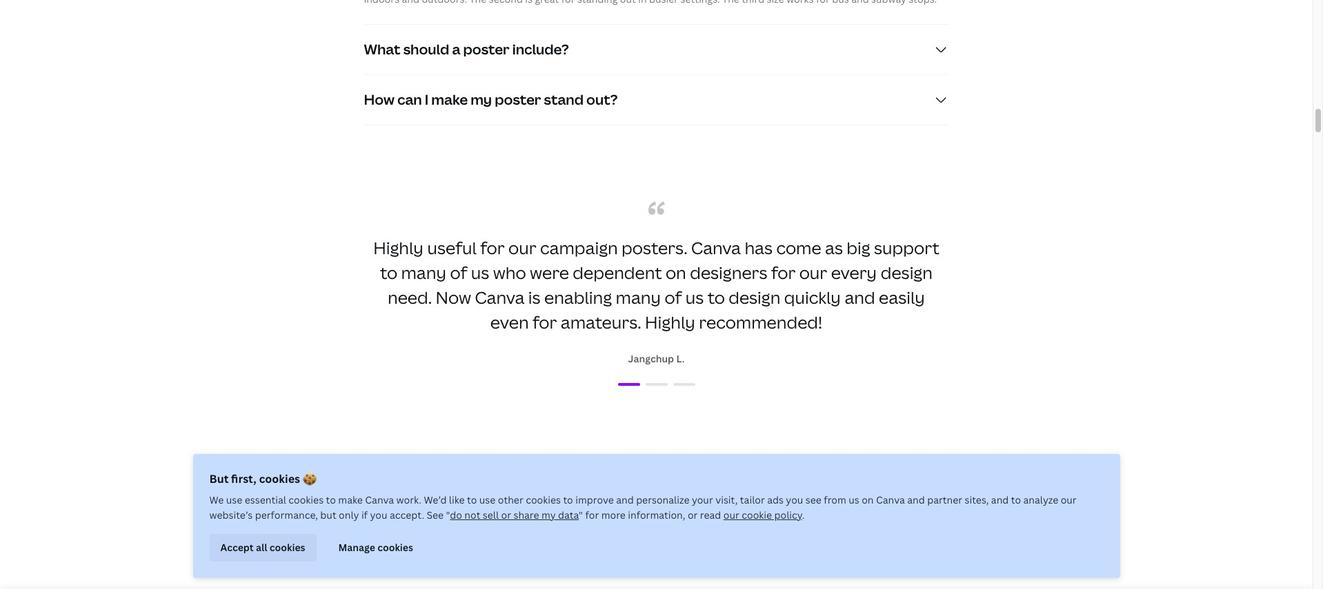 Task type: vqa. For each thing, say whether or not it's contained in the screenshot.
second or from right
yes



Task type: locate. For each thing, give the bounding box(es) containing it.
1 horizontal spatial highly
[[645, 311, 695, 334]]

0 horizontal spatial design
[[729, 286, 781, 309]]

highly up need. on the left
[[373, 236, 424, 259]]

come
[[776, 236, 821, 259]]

canva
[[691, 236, 741, 259], [475, 286, 525, 309], [365, 494, 394, 507], [876, 494, 905, 507]]

1 vertical spatial make
[[338, 494, 363, 507]]

to left analyze on the bottom of page
[[1011, 494, 1021, 507]]

our up who
[[508, 236, 536, 259]]

1 vertical spatial many
[[616, 286, 661, 309]]

0 horizontal spatial my
[[471, 90, 492, 109]]

poster sizes link
[[667, 496, 805, 551]]

design up recommended!
[[729, 286, 781, 309]]

canva down who
[[475, 286, 525, 309]]

canva left partner
[[876, 494, 905, 507]]

on down posters.
[[666, 261, 686, 284]]

to
[[380, 261, 397, 284], [708, 286, 725, 309], [326, 494, 336, 507], [467, 494, 477, 507], [563, 494, 573, 507], [1011, 494, 1021, 507]]

1 vertical spatial design
[[729, 286, 781, 309]]

design
[[881, 261, 933, 284], [729, 286, 781, 309]]

personalize
[[636, 494, 690, 507]]

" right see
[[446, 509, 450, 522]]

cookies
[[259, 472, 300, 487], [289, 494, 324, 507], [526, 494, 561, 507], [270, 541, 305, 555], [377, 541, 413, 555]]

1 horizontal spatial my
[[542, 509, 556, 522]]

need.
[[388, 286, 432, 309]]

accept.
[[390, 509, 424, 522]]

0 vertical spatial my
[[471, 90, 492, 109]]

1 horizontal spatial make
[[431, 90, 468, 109]]

first,
[[231, 472, 256, 487]]

canva up if at the left bottom of the page
[[365, 494, 394, 507]]

performance,
[[255, 509, 318, 522]]

what should a poster include?
[[364, 40, 569, 58]]

" down improve
[[579, 509, 583, 522]]

more down improve
[[601, 509, 626, 522]]

more
[[595, 452, 639, 474], [601, 509, 626, 522]]

use up "sell"
[[479, 494, 496, 507]]

make up only
[[338, 494, 363, 507]]

0 horizontal spatial or
[[501, 509, 511, 522]]

website's
[[209, 509, 253, 522]]

poster inside dropdown button
[[495, 90, 541, 109]]

for
[[480, 236, 505, 259], [771, 261, 796, 284], [533, 311, 557, 334], [585, 509, 599, 522]]

jangchup l.
[[628, 352, 685, 365]]

1 vertical spatial poster
[[495, 90, 541, 109]]

of down posters.
[[665, 286, 682, 309]]

to down designers
[[708, 286, 725, 309]]

we
[[209, 494, 224, 507]]

our right analyze on the bottom of page
[[1061, 494, 1077, 507]]

many
[[401, 261, 446, 284], [616, 286, 661, 309]]

2 " from the left
[[579, 509, 583, 522]]

poster
[[699, 515, 740, 531]]

1 vertical spatial on
[[862, 494, 874, 507]]

0 vertical spatial many
[[401, 261, 446, 284]]

2 vertical spatial us
[[849, 494, 859, 507]]

how can i make my poster stand out? button
[[364, 75, 949, 125]]

or left read
[[688, 509, 698, 522]]

quotation mark image
[[648, 201, 665, 215]]

design down support
[[881, 261, 933, 284]]

us left who
[[471, 261, 489, 284]]

my down what should a poster include?
[[471, 90, 492, 109]]

0 vertical spatial you
[[786, 494, 803, 507]]

use
[[226, 494, 242, 507], [479, 494, 496, 507]]

us right the from
[[849, 494, 859, 507]]

support
[[874, 236, 940, 259]]

0 horizontal spatial highly
[[373, 236, 424, 259]]

sell
[[483, 509, 499, 522]]

and
[[845, 286, 875, 309], [616, 494, 634, 507], [907, 494, 925, 507], [991, 494, 1009, 507]]

0 vertical spatial highly
[[373, 236, 424, 259]]

make right i
[[431, 90, 468, 109]]

1 vertical spatial you
[[370, 509, 387, 522]]

do not sell or share my data link
[[450, 509, 579, 522]]

more up improve
[[595, 452, 639, 474]]

1 horizontal spatial us
[[686, 286, 704, 309]]

0 vertical spatial on
[[666, 261, 686, 284]]

2 horizontal spatial us
[[849, 494, 859, 507]]

of up now
[[450, 261, 467, 284]]

work.
[[396, 494, 422, 507]]

0 horizontal spatial use
[[226, 494, 242, 507]]

"
[[446, 509, 450, 522], [579, 509, 583, 522]]

like
[[449, 494, 465, 507]]

0 horizontal spatial you
[[370, 509, 387, 522]]

do not sell or share my data " for more information, or read our cookie policy .
[[450, 509, 805, 522]]

use up website's
[[226, 494, 242, 507]]

0 horizontal spatial us
[[471, 261, 489, 284]]

how can i make my poster stand out?
[[364, 90, 618, 109]]

my inside dropdown button
[[471, 90, 492, 109]]

1 vertical spatial us
[[686, 286, 704, 309]]

1 horizontal spatial use
[[479, 494, 496, 507]]

our up quickly
[[799, 261, 827, 284]]

every
[[831, 261, 877, 284]]

many down the dependent
[[616, 286, 661, 309]]

2 or from the left
[[688, 509, 698, 522]]

or
[[501, 509, 511, 522], [688, 509, 698, 522]]

select a quotation tab list
[[367, 376, 946, 393]]

us inside we use essential cookies to make canva work. we'd like to use other cookies to improve and personalize your visit, tailor ads you see from us on canva and partner sites, and to analyze our website's performance, but only if you accept. see "
[[849, 494, 859, 507]]

what
[[364, 40, 401, 58]]

cookies up share
[[526, 494, 561, 507]]

highly up l.
[[645, 311, 695, 334]]

2 vertical spatial poster
[[642, 452, 698, 474]]

is
[[528, 286, 541, 309]]

0 horizontal spatial many
[[401, 261, 446, 284]]

0 vertical spatial make
[[431, 90, 468, 109]]

1 vertical spatial more
[[601, 509, 626, 522]]

many up need. on the left
[[401, 261, 446, 284]]

dependent
[[573, 261, 662, 284]]

were
[[530, 261, 569, 284]]

us down designers
[[686, 286, 704, 309]]

poster right a in the top of the page
[[463, 40, 510, 58]]

0 vertical spatial more
[[595, 452, 639, 474]]

1 horizontal spatial "
[[579, 509, 583, 522]]

to up need. on the left
[[380, 261, 397, 284]]

you up policy in the bottom of the page
[[786, 494, 803, 507]]

and down every
[[845, 286, 875, 309]]

easily
[[879, 286, 925, 309]]

poster left stand
[[495, 90, 541, 109]]

on right the from
[[862, 494, 874, 507]]

1 " from the left
[[446, 509, 450, 522]]

us
[[471, 261, 489, 284], [686, 286, 704, 309], [849, 494, 859, 507]]

and up do not sell or share my data " for more information, or read our cookie policy .
[[616, 494, 634, 507]]

my left data
[[542, 509, 556, 522]]

should
[[403, 40, 449, 58]]

0 vertical spatial design
[[881, 261, 933, 284]]

i
[[425, 90, 429, 109]]

1 vertical spatial of
[[665, 286, 682, 309]]

print
[[536, 515, 567, 531]]

for down come
[[771, 261, 796, 284]]

how
[[364, 90, 395, 109]]

or right "sell"
[[501, 509, 511, 522]]

1 horizontal spatial you
[[786, 494, 803, 507]]

0 vertical spatial us
[[471, 261, 489, 284]]

cookies up essential
[[259, 472, 300, 487]]

but first, cookies 🍪
[[209, 472, 316, 487]]

0 horizontal spatial on
[[666, 261, 686, 284]]

make
[[431, 90, 468, 109], [338, 494, 363, 507]]

0 horizontal spatial make
[[338, 494, 363, 507]]

poster up personalize
[[642, 452, 698, 474]]

cookies right all
[[270, 541, 305, 555]]

0 horizontal spatial of
[[450, 261, 467, 284]]

on
[[666, 261, 686, 284], [862, 494, 874, 507]]

big
[[847, 236, 870, 259]]

you
[[786, 494, 803, 507], [370, 509, 387, 522]]

poster
[[463, 40, 510, 58], [495, 90, 541, 109], [642, 452, 698, 474]]

0 vertical spatial poster
[[463, 40, 510, 58]]

of
[[450, 261, 467, 284], [665, 286, 682, 309]]

for down the is
[[533, 311, 557, 334]]

1 horizontal spatial many
[[616, 286, 661, 309]]

0 horizontal spatial "
[[446, 509, 450, 522]]

designers
[[690, 261, 768, 284]]

1 horizontal spatial or
[[688, 509, 698, 522]]

you right if at the left bottom of the page
[[370, 509, 387, 522]]

1 horizontal spatial on
[[862, 494, 874, 507]]



Task type: describe. For each thing, give the bounding box(es) containing it.
now
[[436, 286, 471, 309]]

1 vertical spatial my
[[542, 509, 556, 522]]

manage cookies button
[[327, 535, 424, 562]]

1 vertical spatial highly
[[645, 311, 695, 334]]

0 vertical spatial of
[[450, 261, 467, 284]]

print posters
[[536, 515, 617, 531]]

amateurs.
[[561, 311, 641, 334]]

jangchup
[[628, 352, 674, 365]]

all
[[256, 541, 267, 555]]

make inside dropdown button
[[431, 90, 468, 109]]

we'd
[[424, 494, 447, 507]]

to up data
[[563, 494, 573, 507]]

1 horizontal spatial design
[[881, 261, 933, 284]]

make inside we use essential cookies to make canva work. we'd like to use other cookies to improve and personalize your visit, tailor ads you see from us on canva and partner sites, and to analyze our website's performance, but only if you accept. see "
[[338, 494, 363, 507]]

policy
[[774, 509, 802, 522]]

on inside we use essential cookies to make canva work. we'd like to use other cookies to improve and personalize your visit, tailor ads you see from us on canva and partner sites, and to analyze our website's performance, but only if you accept. see "
[[862, 494, 874, 507]]

🍪
[[303, 472, 316, 487]]

cookie
[[742, 509, 772, 522]]

" inside we use essential cookies to make canva work. we'd like to use other cookies to improve and personalize your visit, tailor ads you see from us on canva and partner sites, and to analyze our website's performance, but only if you accept. see "
[[446, 509, 450, 522]]

explore more poster resources
[[529, 452, 784, 474]]

a
[[452, 40, 460, 58]]

stand
[[544, 90, 584, 109]]

read
[[700, 509, 721, 522]]

explore
[[529, 452, 592, 474]]

improve
[[575, 494, 614, 507]]

resources
[[701, 452, 784, 474]]

accept
[[220, 541, 254, 555]]

campaign
[[540, 236, 618, 259]]

share
[[514, 509, 539, 522]]

can
[[397, 90, 422, 109]]

and right sites,
[[991, 494, 1009, 507]]

cookies down accept.
[[377, 541, 413, 555]]

sites,
[[965, 494, 989, 507]]

out?
[[586, 90, 618, 109]]

1 or from the left
[[501, 509, 511, 522]]

but
[[209, 472, 229, 487]]

information,
[[628, 509, 685, 522]]

to up but
[[326, 494, 336, 507]]

as
[[825, 236, 843, 259]]

see
[[806, 494, 822, 507]]

has
[[745, 236, 773, 259]]

even
[[490, 311, 529, 334]]

our down visit, at the bottom right
[[724, 509, 739, 522]]

manage cookies
[[338, 541, 413, 555]]

on inside highly useful for our campaign posters. canva has come as big support to many of us who were dependent on designers for our every design need. now canva is enabling many of us to design quickly and easily even for amateurs. highly recommended!
[[666, 261, 686, 284]]

poster inside dropdown button
[[463, 40, 510, 58]]

cookies down 🍪
[[289, 494, 324, 507]]

for up who
[[480, 236, 505, 259]]

accept all cookies
[[220, 541, 305, 555]]

if
[[361, 509, 368, 522]]

our cookie policy link
[[724, 509, 802, 522]]

visit,
[[716, 494, 738, 507]]

who
[[493, 261, 526, 284]]

and left partner
[[907, 494, 925, 507]]

useful
[[427, 236, 477, 259]]

data
[[558, 509, 579, 522]]

your
[[692, 494, 713, 507]]

.
[[802, 509, 805, 522]]

not
[[465, 509, 480, 522]]

2 use from the left
[[479, 494, 496, 507]]

l.
[[676, 352, 685, 365]]

enabling
[[544, 286, 612, 309]]

recommended!
[[699, 311, 822, 334]]

see
[[427, 509, 444, 522]]

include?
[[512, 40, 569, 58]]

do
[[450, 509, 462, 522]]

print posters link
[[507, 496, 645, 551]]

essential
[[245, 494, 286, 507]]

1 use from the left
[[226, 494, 242, 507]]

what should a poster include? button
[[364, 25, 949, 74]]

accept all cookies button
[[209, 535, 316, 562]]

analyze
[[1023, 494, 1058, 507]]

our inside we use essential cookies to make canva work. we'd like to use other cookies to improve and personalize your visit, tailor ads you see from us on canva and partner sites, and to analyze our website's performance, but only if you accept. see "
[[1061, 494, 1077, 507]]

tailor
[[740, 494, 765, 507]]

but
[[320, 509, 336, 522]]

posters
[[569, 515, 617, 531]]

highly useful for our campaign posters. canva has come as big support to many of us who were dependent on designers for our every design need. now canva is enabling many of us to design quickly and easily even for amateurs. highly recommended!
[[373, 236, 940, 334]]

ads
[[767, 494, 784, 507]]

sizes
[[743, 515, 774, 531]]

1 horizontal spatial of
[[665, 286, 682, 309]]

to right like
[[467, 494, 477, 507]]

posters.
[[622, 236, 688, 259]]

canva up designers
[[691, 236, 741, 259]]

manage
[[338, 541, 375, 555]]

partner
[[927, 494, 962, 507]]

only
[[339, 509, 359, 522]]

for down improve
[[585, 509, 599, 522]]

other
[[498, 494, 523, 507]]

poster sizes
[[699, 515, 774, 531]]

and inside highly useful for our campaign posters. canva has come as big support to many of us who were dependent on designers for our every design need. now canva is enabling many of us to design quickly and easily even for amateurs. highly recommended!
[[845, 286, 875, 309]]

from
[[824, 494, 846, 507]]

quickly
[[784, 286, 841, 309]]

we use essential cookies to make canva work. we'd like to use other cookies to improve and personalize your visit, tailor ads you see from us on canva and partner sites, and to analyze our website's performance, but only if you accept. see "
[[209, 494, 1077, 522]]



